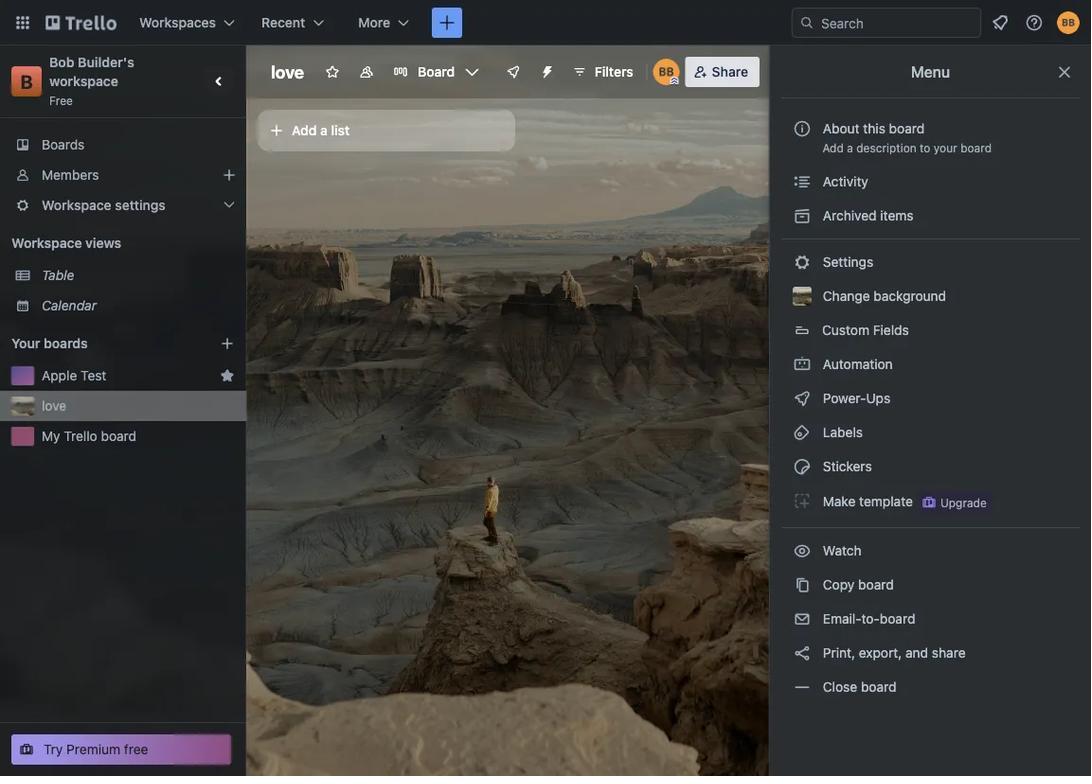 Task type: locate. For each thing, give the bounding box(es) containing it.
sm image left make
[[793, 492, 812, 511]]

9 sm image from the top
[[793, 576, 812, 595]]

custom
[[822, 323, 870, 338]]

2 sm image from the top
[[793, 644, 812, 663]]

sm image left activity
[[793, 172, 812, 191]]

10 sm image from the top
[[793, 610, 812, 629]]

0 vertical spatial workspace
[[42, 198, 111, 213]]

premium
[[66, 742, 120, 758]]

primary element
[[0, 0, 1092, 45]]

apple test link
[[42, 367, 212, 386]]

sm image left print,
[[793, 644, 812, 663]]

about
[[823, 121, 860, 136]]

sm image for copy board
[[793, 576, 812, 595]]

a inside add a list button
[[320, 123, 328, 138]]

add a list button
[[258, 110, 515, 152]]

back to home image
[[45, 8, 117, 38]]

a left list
[[320, 123, 328, 138]]

sm image left archived on the right
[[793, 207, 812, 226]]

make
[[823, 494, 856, 509]]

b link
[[11, 66, 42, 97]]

a
[[320, 123, 328, 138], [847, 141, 854, 154]]

1 vertical spatial love
[[42, 398, 67, 414]]

this
[[864, 121, 886, 136]]

sm image for make template
[[793, 492, 812, 511]]

create board or workspace image
[[438, 13, 457, 32]]

love
[[271, 62, 304, 82], [42, 398, 67, 414]]

power-ups link
[[782, 384, 1080, 414]]

sm image inside email-to-board link
[[793, 610, 812, 629]]

add left list
[[292, 123, 317, 138]]

3 sm image from the top
[[793, 253, 812, 272]]

email-
[[823, 612, 862, 627]]

1 horizontal spatial add
[[823, 141, 844, 154]]

1 vertical spatial sm image
[[793, 644, 812, 663]]

sm image inside the print, export, and share link
[[793, 644, 812, 663]]

power-
[[823, 391, 867, 406]]

recent button
[[250, 8, 336, 38]]

my trello board link
[[42, 427, 235, 446]]

sm image inside archived items link
[[793, 207, 812, 226]]

4 sm image from the top
[[793, 355, 812, 374]]

sm image inside power-ups link
[[793, 389, 812, 408]]

to-
[[862, 612, 880, 627]]

members link
[[0, 160, 246, 190]]

board
[[889, 121, 925, 136], [961, 141, 992, 154], [101, 429, 137, 444], [859, 578, 894, 593], [880, 612, 916, 627], [861, 680, 897, 695]]

recent
[[262, 15, 305, 30]]

items
[[881, 208, 914, 224]]

list
[[331, 123, 350, 138]]

share
[[932, 646, 966, 661]]

sm image left email-
[[793, 610, 812, 629]]

add inside button
[[292, 123, 317, 138]]

starred icon image
[[220, 369, 235, 384]]

8 sm image from the top
[[793, 542, 812, 561]]

template
[[860, 494, 913, 509]]

bob
[[49, 54, 74, 70]]

sm image inside automation link
[[793, 355, 812, 374]]

sm image for power-ups
[[793, 389, 812, 408]]

workspace settings button
[[0, 190, 246, 221]]

a down about
[[847, 141, 854, 154]]

members
[[42, 167, 99, 183]]

sm image
[[793, 172, 812, 191], [793, 207, 812, 226], [793, 253, 812, 272], [793, 355, 812, 374], [793, 424, 812, 443], [793, 458, 812, 477], [793, 492, 812, 511], [793, 542, 812, 561], [793, 576, 812, 595], [793, 610, 812, 629]]

bob builder's workspace free
[[49, 54, 138, 107]]

0 horizontal spatial a
[[320, 123, 328, 138]]

sm image for print, export, and share
[[793, 644, 812, 663]]

sm image left the 'close'
[[793, 678, 812, 697]]

2 vertical spatial sm image
[[793, 678, 812, 697]]

b
[[20, 70, 33, 92]]

5 sm image from the top
[[793, 424, 812, 443]]

sm image left the copy
[[793, 576, 812, 595]]

sm image left "labels"
[[793, 424, 812, 443]]

1 sm image from the top
[[793, 389, 812, 408]]

stickers link
[[782, 452, 1080, 482]]

Board name text field
[[262, 57, 314, 87]]

print,
[[823, 646, 856, 661]]

workspace
[[49, 73, 118, 89]]

workspace down members
[[42, 198, 111, 213]]

close board
[[820, 680, 897, 695]]

6 sm image from the top
[[793, 458, 812, 477]]

sm image inside settings link
[[793, 253, 812, 272]]

activity
[[820, 174, 869, 190]]

table link
[[42, 266, 235, 285]]

make template
[[820, 494, 913, 509]]

board up to
[[889, 121, 925, 136]]

sm image left power- at the bottom right of page
[[793, 389, 812, 408]]

workspace
[[42, 198, 111, 213], [11, 235, 82, 251]]

workspace up table
[[11, 235, 82, 251]]

1 vertical spatial add
[[823, 141, 844, 154]]

Search field
[[815, 9, 981, 37]]

sm image for email-to-board
[[793, 610, 812, 629]]

board right your
[[961, 141, 992, 154]]

sm image
[[793, 389, 812, 408], [793, 644, 812, 663], [793, 678, 812, 697]]

1 horizontal spatial a
[[847, 141, 854, 154]]

board
[[418, 64, 455, 80]]

love up my
[[42, 398, 67, 414]]

workspace for workspace views
[[11, 235, 82, 251]]

sm image inside labels link
[[793, 424, 812, 443]]

this member is an admin of this board. image
[[671, 77, 679, 85]]

1 vertical spatial workspace
[[11, 235, 82, 251]]

workspace visible image
[[359, 64, 374, 80]]

labels
[[820, 425, 863, 441]]

0 vertical spatial a
[[320, 123, 328, 138]]

love inside text box
[[271, 62, 304, 82]]

2 sm image from the top
[[793, 207, 812, 226]]

watch link
[[782, 536, 1080, 567]]

upgrade button
[[918, 492, 991, 515]]

1 sm image from the top
[[793, 172, 812, 191]]

workspaces button
[[128, 8, 246, 38]]

description
[[857, 141, 917, 154]]

sm image left stickers
[[793, 458, 812, 477]]

3 sm image from the top
[[793, 678, 812, 697]]

ups
[[867, 391, 891, 406]]

sm image left settings
[[793, 253, 812, 272]]

settings
[[115, 198, 166, 213]]

0 horizontal spatial add
[[292, 123, 317, 138]]

custom fields button
[[782, 316, 1080, 346]]

boards
[[44, 336, 88, 352]]

0 vertical spatial love
[[271, 62, 304, 82]]

try premium free button
[[11, 735, 231, 766]]

sm image inside watch "link"
[[793, 542, 812, 561]]

0 horizontal spatial love
[[42, 398, 67, 414]]

board up print, export, and share
[[880, 612, 916, 627]]

builder's
[[78, 54, 134, 70]]

share
[[712, 64, 749, 80]]

0 vertical spatial sm image
[[793, 389, 812, 408]]

about this board add a description to your board
[[823, 121, 992, 154]]

add
[[292, 123, 317, 138], [823, 141, 844, 154]]

more button
[[347, 8, 421, 38]]

sm image inside the activity link
[[793, 172, 812, 191]]

change
[[823, 289, 870, 304]]

7 sm image from the top
[[793, 492, 812, 511]]

add down about
[[823, 141, 844, 154]]

your boards with 3 items element
[[11, 333, 191, 355]]

workspace inside workspace settings popup button
[[42, 198, 111, 213]]

my trello board
[[42, 429, 137, 444]]

sm image inside copy board link
[[793, 576, 812, 595]]

close
[[823, 680, 858, 695]]

add inside about this board add a description to your board
[[823, 141, 844, 154]]

0 vertical spatial add
[[292, 123, 317, 138]]

your boards
[[11, 336, 88, 352]]

love left star or unstar board image
[[271, 62, 304, 82]]

views
[[85, 235, 121, 251]]

share button
[[686, 57, 760, 87]]

sm image inside stickers link
[[793, 458, 812, 477]]

sm image left "automation"
[[793, 355, 812, 374]]

archived items
[[820, 208, 914, 224]]

1 vertical spatial a
[[847, 141, 854, 154]]

copy
[[823, 578, 855, 593]]

sm image inside close board link
[[793, 678, 812, 697]]

sm image left watch
[[793, 542, 812, 561]]

1 horizontal spatial love
[[271, 62, 304, 82]]



Task type: describe. For each thing, give the bounding box(es) containing it.
workspace navigation collapse icon image
[[207, 68, 233, 95]]

star or unstar board image
[[325, 64, 340, 80]]

custom fields
[[822, 323, 909, 338]]

power ups image
[[506, 64, 521, 80]]

more
[[358, 15, 390, 30]]

boards link
[[0, 130, 246, 160]]

upgrade
[[941, 497, 987, 510]]

calendar
[[42, 298, 97, 314]]

sm image for labels
[[793, 424, 812, 443]]

automation link
[[782, 350, 1080, 380]]

print, export, and share link
[[782, 639, 1080, 669]]

table
[[42, 268, 74, 283]]

free
[[124, 742, 148, 758]]

workspaces
[[139, 15, 216, 30]]

sm image for archived items
[[793, 207, 812, 226]]

board down export, at the bottom
[[861, 680, 897, 695]]

open information menu image
[[1025, 13, 1044, 32]]

workspace settings
[[42, 198, 166, 213]]

bob builder (bobbuilder40) image
[[654, 59, 680, 85]]

automation
[[820, 357, 893, 372]]

power-ups
[[820, 391, 895, 406]]

a inside about this board add a description to your board
[[847, 141, 854, 154]]

email-to-board
[[820, 612, 916, 627]]

stickers
[[820, 459, 872, 475]]

sm image for activity
[[793, 172, 812, 191]]

change background
[[820, 289, 947, 304]]

workspace for workspace settings
[[42, 198, 111, 213]]

watch
[[820, 543, 866, 559]]

add a list
[[292, 123, 350, 138]]

menu
[[911, 63, 951, 81]]

close board link
[[782, 673, 1080, 703]]

fields
[[873, 323, 909, 338]]

bob builder's workspace link
[[49, 54, 138, 89]]

board up to-
[[859, 578, 894, 593]]

archived
[[823, 208, 877, 224]]

automation image
[[532, 57, 559, 83]]

background
[[874, 289, 947, 304]]

copy board
[[820, 578, 894, 593]]

settings
[[820, 254, 874, 270]]

change background link
[[782, 281, 1080, 312]]

trello
[[64, 429, 97, 444]]

sm image for stickers
[[793, 458, 812, 477]]

board down love link
[[101, 429, 137, 444]]

sm image for automation
[[793, 355, 812, 374]]

filters
[[595, 64, 634, 80]]

export,
[[859, 646, 902, 661]]

boards
[[42, 137, 85, 153]]

try
[[44, 742, 63, 758]]

to
[[920, 141, 931, 154]]

free
[[49, 94, 73, 107]]

apple test
[[42, 368, 106, 384]]

calendar link
[[42, 297, 235, 316]]

settings link
[[782, 247, 1080, 278]]

0 notifications image
[[989, 11, 1012, 34]]

archived items link
[[782, 201, 1080, 231]]

filters button
[[566, 57, 639, 87]]

board button
[[386, 57, 487, 87]]

your
[[11, 336, 40, 352]]

copy board link
[[782, 570, 1080, 601]]

my
[[42, 429, 60, 444]]

and
[[906, 646, 929, 661]]

sm image for watch
[[793, 542, 812, 561]]

try premium free
[[44, 742, 148, 758]]

labels link
[[782, 418, 1080, 448]]

search image
[[800, 15, 815, 30]]

print, export, and share
[[820, 646, 966, 661]]

add board image
[[220, 336, 235, 352]]

your
[[934, 141, 958, 154]]

activity link
[[782, 167, 1080, 197]]

love link
[[42, 397, 235, 416]]

email-to-board link
[[782, 605, 1080, 635]]

sm image for close board
[[793, 678, 812, 697]]

sm image for settings
[[793, 253, 812, 272]]

bob builder (bobbuilder40) image
[[1057, 11, 1080, 34]]

workspace views
[[11, 235, 121, 251]]

apple
[[42, 368, 77, 384]]

test
[[81, 368, 106, 384]]



Task type: vqa. For each thing, say whether or not it's contained in the screenshot.
Premium
yes



